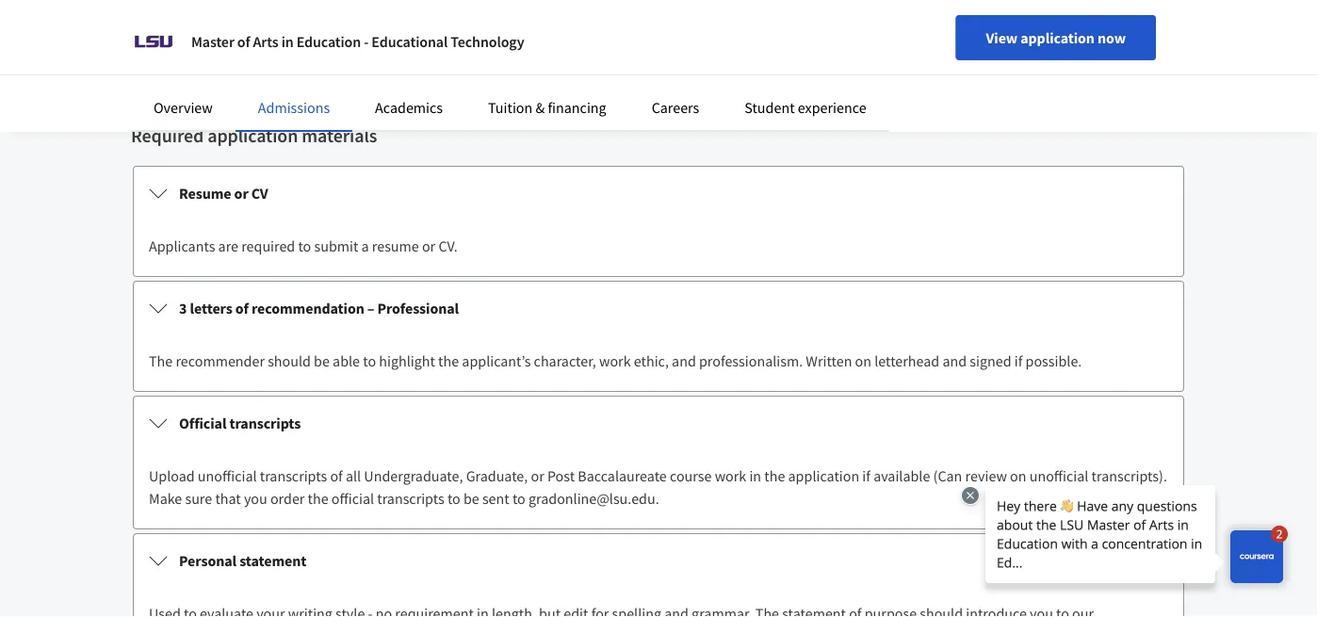 Task type: describe. For each thing, give the bounding box(es) containing it.
letters
[[190, 299, 233, 318]]

all inside upload unofficial transcripts of all undergraduate, graduate, or post baccalaureate course work in the application if available (can review on unofficial transcripts). make sure that you order the official transcripts to be sent to gradonline@lsu.edu.
[[346, 467, 361, 485]]

highlight
[[379, 352, 435, 370]]

you
[[244, 489, 267, 508]]

or for or
[[422, 237, 436, 255]]

required
[[131, 124, 204, 147]]

written
[[806, 352, 852, 370]]

credit
[[623, 42, 660, 61]]

(can
[[934, 467, 963, 485]]

the right order
[[308, 489, 329, 508]]

3 letters of recommendation – professional button
[[134, 282, 1184, 335]]

graduate
[[780, 42, 837, 61]]

submit
[[314, 237, 358, 255]]

3 letters of recommendation – professional
[[179, 299, 459, 318]]

can
[[259, 65, 282, 84]]

1 vertical spatial be
[[314, 352, 330, 370]]

gradonline@lsu.edu.
[[529, 489, 659, 508]]

applicants are required to submit a resume or cv.
[[149, 237, 458, 255]]

work left ethic,
[[599, 352, 631, 370]]

course
[[670, 467, 712, 485]]

3
[[179, 299, 187, 318]]

the inside cumulative gpa of at least 3.00 on all undergraduate work (or in the final 60 credit hours) and for any graduate work already completed for regular admission.  gpa between 2.75-3.0 can be reviewed for a probationary admission.
[[550, 42, 571, 61]]

letterhead
[[875, 352, 940, 370]]

application for view
[[1021, 28, 1095, 47]]

final
[[574, 42, 602, 61]]

undergraduate,
[[364, 467, 463, 485]]

order
[[270, 489, 305, 508]]

student
[[745, 98, 795, 117]]

required application materials
[[131, 124, 377, 147]]

be inside cumulative gpa of at least 3.00 on all undergraduate work (or in the final 60 credit hours) and for any graduate work already completed for regular admission.  gpa between 2.75-3.0 can be reviewed for a probationary admission.
[[285, 65, 301, 84]]

regular
[[1015, 42, 1060, 61]]

should
[[268, 352, 311, 370]]

1 horizontal spatial on
[[855, 352, 872, 370]]

make
[[149, 489, 182, 508]]

upload unofficial transcripts of all undergraduate, graduate, or post baccalaureate course work in the application if available (can review on unofficial transcripts). make sure that you order the official transcripts to be sent to gradonline@lsu.edu.
[[149, 467, 1168, 508]]

transcripts).
[[1092, 467, 1168, 485]]

3.0
[[238, 65, 256, 84]]

(or
[[514, 42, 532, 61]]

required
[[241, 237, 295, 255]]

view
[[986, 28, 1018, 47]]

baccalaureate
[[578, 467, 667, 485]]

work inside upload unofficial transcripts of all undergraduate, graduate, or post baccalaureate course work in the application if available (can review on unofficial transcripts). make sure that you order the official transcripts to be sent to gradonline@lsu.edu.
[[715, 467, 747, 485]]

completed
[[924, 42, 992, 61]]

in inside cumulative gpa of at least 3.00 on all undergraduate work (or in the final 60 credit hours) and for any graduate work already completed for regular admission.  gpa between 2.75-3.0 can be reviewed for a probationary admission.
[[535, 42, 547, 61]]

now
[[1098, 28, 1126, 47]]

resume
[[372, 237, 419, 255]]

careers link
[[652, 98, 700, 117]]

academics link
[[375, 98, 443, 117]]

1 vertical spatial admission.
[[481, 65, 550, 84]]

of left arts
[[237, 32, 250, 51]]

able
[[333, 352, 360, 370]]

sent
[[482, 489, 510, 508]]

the
[[149, 352, 173, 370]]

graduate,
[[466, 467, 528, 485]]

hours)
[[663, 42, 703, 61]]

to left submit
[[298, 237, 311, 255]]

arts
[[253, 32, 279, 51]]

professionalism.
[[699, 352, 803, 370]]

student experience
[[745, 98, 867, 117]]

the right course on the bottom right
[[765, 467, 785, 485]]

applicant's
[[462, 352, 531, 370]]

1 vertical spatial transcripts
[[260, 467, 327, 485]]

resume or cv
[[179, 184, 268, 203]]

view application now
[[986, 28, 1126, 47]]

a inside cumulative gpa of at least 3.00 on all undergraduate work (or in the final 60 credit hours) and for any graduate work already completed for regular admission.  gpa between 2.75-3.0 can be reviewed for a probationary admission.
[[385, 65, 393, 84]]

to right sent
[[513, 489, 526, 508]]

in inside upload unofficial transcripts of all undergraduate, graduate, or post baccalaureate course work in the application if available (can review on unofficial transcripts). make sure that you order the official transcripts to be sent to gradonline@lsu.edu.
[[750, 467, 762, 485]]

any
[[754, 42, 777, 61]]

the right the highlight
[[438, 352, 459, 370]]

to right able
[[363, 352, 376, 370]]

&
[[536, 98, 545, 117]]

educational
[[372, 32, 448, 51]]

official
[[179, 414, 227, 433]]

admissions
[[258, 98, 330, 117]]

between
[[149, 65, 204, 84]]

of inside dropdown button
[[235, 299, 249, 318]]

application inside upload unofficial transcripts of all undergraduate, graduate, or post baccalaureate course work in the application if available (can review on unofficial transcripts). make sure that you order the official transcripts to be sent to gradonline@lsu.edu.
[[788, 467, 860, 485]]

on inside cumulative gpa of at least 3.00 on all undergraduate work (or in the final 60 credit hours) and for any graduate work already completed for regular admission.  gpa between 2.75-3.0 can be reviewed for a probationary admission.
[[345, 42, 362, 61]]

2 vertical spatial transcripts
[[377, 489, 445, 508]]

signed
[[970, 352, 1012, 370]]

2.75-
[[207, 65, 238, 84]]

view application now button
[[956, 15, 1156, 60]]



Task type: vqa. For each thing, say whether or not it's contained in the screenshot.
the topmost 'OPEN'
no



Task type: locate. For each thing, give the bounding box(es) containing it.
admission. down (or
[[481, 65, 550, 84]]

probationary
[[396, 65, 478, 84]]

in right (or
[[535, 42, 547, 61]]

or left post
[[531, 467, 544, 485]]

all inside cumulative gpa of at least 3.00 on all undergraduate work (or in the final 60 credit hours) and for any graduate work already completed for regular admission.  gpa between 2.75-3.0 can be reviewed for a probationary admission.
[[365, 42, 380, 61]]

unofficial
[[198, 467, 257, 485], [1030, 467, 1089, 485]]

on right written
[[855, 352, 872, 370]]

1 vertical spatial a
[[361, 237, 369, 255]]

application left available
[[788, 467, 860, 485]]

applicants
[[149, 237, 215, 255]]

application inside button
[[1021, 28, 1095, 47]]

of right letters
[[235, 299, 249, 318]]

1 horizontal spatial application
[[788, 467, 860, 485]]

transcripts up order
[[260, 467, 327, 485]]

1 horizontal spatial or
[[422, 237, 436, 255]]

of left at
[[252, 42, 265, 61]]

or left the cv.
[[422, 237, 436, 255]]

official transcripts button
[[134, 397, 1184, 450]]

overview
[[154, 98, 213, 117]]

work left already
[[840, 42, 871, 61]]

master of arts in education - educational technology
[[191, 32, 525, 51]]

recommendation
[[252, 299, 364, 318]]

3.00
[[316, 42, 342, 61]]

1 unofficial from the left
[[198, 467, 257, 485]]

or left cv on the top left of page
[[234, 184, 248, 203]]

0 vertical spatial if
[[1015, 352, 1023, 370]]

review
[[966, 467, 1007, 485]]

personal statement
[[179, 551, 307, 570]]

reviewed
[[304, 65, 361, 84]]

transcripts inside official transcripts dropdown button
[[229, 414, 301, 433]]

2 vertical spatial or
[[531, 467, 544, 485]]

to
[[298, 237, 311, 255], [363, 352, 376, 370], [448, 489, 461, 508], [513, 489, 526, 508]]

0 vertical spatial on
[[345, 42, 362, 61]]

available
[[874, 467, 931, 485]]

least
[[283, 42, 313, 61]]

1 horizontal spatial and
[[706, 42, 731, 61]]

statement
[[240, 551, 307, 570]]

a up academics
[[385, 65, 393, 84]]

character,
[[534, 352, 596, 370]]

transcripts
[[229, 414, 301, 433], [260, 467, 327, 485], [377, 489, 445, 508]]

official
[[332, 489, 374, 508]]

undergraduate
[[383, 42, 477, 61]]

1 vertical spatial if
[[863, 467, 871, 485]]

if right signed
[[1015, 352, 1023, 370]]

2 vertical spatial be
[[464, 489, 479, 508]]

0 vertical spatial or
[[234, 184, 248, 203]]

1 vertical spatial or
[[422, 237, 436, 255]]

of up official
[[330, 467, 343, 485]]

in right course on the bottom right
[[750, 467, 762, 485]]

1 vertical spatial all
[[346, 467, 361, 485]]

2 horizontal spatial for
[[995, 42, 1012, 61]]

0 horizontal spatial admission.
[[481, 65, 550, 84]]

cumulative
[[149, 42, 221, 61]]

1 gpa from the left
[[224, 42, 249, 61]]

be left able
[[314, 352, 330, 370]]

2 horizontal spatial or
[[531, 467, 544, 485]]

1 horizontal spatial gpa
[[1135, 42, 1160, 61]]

to left sent
[[448, 489, 461, 508]]

are
[[218, 237, 238, 255]]

0 horizontal spatial gpa
[[224, 42, 249, 61]]

resume or cv button
[[134, 167, 1184, 220]]

experience
[[798, 98, 867, 117]]

admission.
[[1063, 42, 1132, 61], [481, 65, 550, 84]]

2 vertical spatial on
[[1010, 467, 1027, 485]]

work
[[480, 42, 511, 61], [840, 42, 871, 61], [599, 352, 631, 370], [715, 467, 747, 485]]

tuition & financing link
[[488, 98, 607, 117]]

0 horizontal spatial or
[[234, 184, 248, 203]]

unofficial left transcripts).
[[1030, 467, 1089, 485]]

a
[[385, 65, 393, 84], [361, 237, 369, 255]]

on left '-'
[[345, 42, 362, 61]]

0 horizontal spatial and
[[672, 352, 696, 370]]

all right 3.00
[[365, 42, 380, 61]]

for left any
[[734, 42, 751, 61]]

materials
[[302, 124, 377, 147]]

0 vertical spatial application
[[1021, 28, 1095, 47]]

application down admissions
[[208, 124, 298, 147]]

and right ethic,
[[672, 352, 696, 370]]

of
[[237, 32, 250, 51], [252, 42, 265, 61], [235, 299, 249, 318], [330, 467, 343, 485]]

all up official
[[346, 467, 361, 485]]

student experience link
[[745, 98, 867, 117]]

0 horizontal spatial if
[[863, 467, 871, 485]]

transcripts down undergraduate,
[[377, 489, 445, 508]]

2 horizontal spatial on
[[1010, 467, 1027, 485]]

or
[[234, 184, 248, 203], [422, 237, 436, 255], [531, 467, 544, 485]]

and left signed
[[943, 352, 967, 370]]

work right course on the bottom right
[[715, 467, 747, 485]]

in
[[281, 32, 294, 51], [535, 42, 547, 61], [750, 467, 762, 485]]

admission. right regular
[[1063, 42, 1132, 61]]

gpa right now
[[1135, 42, 1160, 61]]

of inside upload unofficial transcripts of all undergraduate, graduate, or post baccalaureate course work in the application if available (can review on unofficial transcripts). make sure that you order the official transcripts to be sent to gradonline@lsu.edu.
[[330, 467, 343, 485]]

0 vertical spatial admission.
[[1063, 42, 1132, 61]]

technology
[[451, 32, 525, 51]]

work left (or
[[480, 42, 511, 61]]

1 horizontal spatial unofficial
[[1030, 467, 1089, 485]]

0 vertical spatial a
[[385, 65, 393, 84]]

on right review
[[1010, 467, 1027, 485]]

all
[[365, 42, 380, 61], [346, 467, 361, 485]]

official transcripts
[[179, 414, 301, 433]]

admissions link
[[258, 98, 330, 117]]

on
[[345, 42, 362, 61], [855, 352, 872, 370], [1010, 467, 1027, 485]]

if left available
[[863, 467, 871, 485]]

1 vertical spatial application
[[208, 124, 298, 147]]

0 horizontal spatial in
[[281, 32, 294, 51]]

application left now
[[1021, 28, 1095, 47]]

2 vertical spatial application
[[788, 467, 860, 485]]

1 horizontal spatial for
[[734, 42, 751, 61]]

1 horizontal spatial a
[[385, 65, 393, 84]]

for left regular
[[995, 42, 1012, 61]]

1 horizontal spatial in
[[535, 42, 547, 61]]

ethic,
[[634, 352, 669, 370]]

at
[[268, 42, 280, 61]]

and for final
[[706, 42, 731, 61]]

personal statement button
[[134, 534, 1184, 587]]

upload
[[149, 467, 195, 485]]

post
[[547, 467, 575, 485]]

or inside dropdown button
[[234, 184, 248, 203]]

louisiana state university logo image
[[131, 19, 176, 64]]

of inside cumulative gpa of at least 3.00 on all undergraduate work (or in the final 60 credit hours) and for any graduate work already completed for regular admission.  gpa between 2.75-3.0 can be reviewed for a probationary admission.
[[252, 42, 265, 61]]

0 vertical spatial all
[[365, 42, 380, 61]]

cumulative gpa of at least 3.00 on all undergraduate work (or in the final 60 credit hours) and for any graduate work already completed for regular admission.  gpa between 2.75-3.0 can be reviewed for a probationary admission.
[[149, 42, 1160, 84]]

1 vertical spatial on
[[855, 352, 872, 370]]

0 horizontal spatial application
[[208, 124, 298, 147]]

application
[[1021, 28, 1095, 47], [208, 124, 298, 147], [788, 467, 860, 485]]

professional
[[377, 299, 459, 318]]

application for required
[[208, 124, 298, 147]]

and for professionalism.
[[943, 352, 967, 370]]

or for transcripts
[[531, 467, 544, 485]]

cv.
[[439, 237, 458, 255]]

on inside upload unofficial transcripts of all undergraduate, graduate, or post baccalaureate course work in the application if available (can review on unofficial transcripts). make sure that you order the official transcripts to be sent to gradonline@lsu.edu.
[[1010, 467, 1027, 485]]

academics
[[375, 98, 443, 117]]

2 horizontal spatial application
[[1021, 28, 1095, 47]]

be right can
[[285, 65, 301, 84]]

sure
[[185, 489, 212, 508]]

transcripts right official
[[229, 414, 301, 433]]

1 horizontal spatial admission.
[[1063, 42, 1132, 61]]

–
[[367, 299, 375, 318]]

in right at
[[281, 32, 294, 51]]

0 horizontal spatial a
[[361, 237, 369, 255]]

tuition & financing
[[488, 98, 607, 117]]

the recommender should be able to highlight the applicant's character, work ethic, and professionalism. written on letterhead and signed if possible.
[[149, 352, 1082, 370]]

recommender
[[176, 352, 265, 370]]

for
[[734, 42, 751, 61], [995, 42, 1012, 61], [364, 65, 382, 84]]

1 horizontal spatial be
[[314, 352, 330, 370]]

a right submit
[[361, 237, 369, 255]]

education
[[297, 32, 361, 51]]

0 vertical spatial transcripts
[[229, 414, 301, 433]]

unofficial up 'that' at the bottom left of the page
[[198, 467, 257, 485]]

or inside upload unofficial transcripts of all undergraduate, graduate, or post baccalaureate course work in the application if available (can review on unofficial transcripts). make sure that you order the official transcripts to be sent to gradonline@lsu.edu.
[[531, 467, 544, 485]]

and right hours)
[[706, 42, 731, 61]]

already
[[874, 42, 921, 61]]

if inside upload unofficial transcripts of all undergraduate, graduate, or post baccalaureate course work in the application if available (can review on unofficial transcripts). make sure that you order the official transcripts to be sent to gradonline@lsu.edu.
[[863, 467, 871, 485]]

-
[[364, 32, 369, 51]]

2 unofficial from the left
[[1030, 467, 1089, 485]]

the left final
[[550, 42, 571, 61]]

be left sent
[[464, 489, 479, 508]]

0 horizontal spatial unofficial
[[198, 467, 257, 485]]

careers
[[652, 98, 700, 117]]

2 gpa from the left
[[1135, 42, 1160, 61]]

overview link
[[154, 98, 213, 117]]

2 horizontal spatial be
[[464, 489, 479, 508]]

0 horizontal spatial be
[[285, 65, 301, 84]]

that
[[215, 489, 241, 508]]

2 horizontal spatial in
[[750, 467, 762, 485]]

be inside upload unofficial transcripts of all undergraduate, graduate, or post baccalaureate course work in the application if available (can review on unofficial transcripts). make sure that you order the official transcripts to be sent to gradonline@lsu.edu.
[[464, 489, 479, 508]]

60
[[605, 42, 620, 61]]

financing
[[548, 98, 607, 117]]

master
[[191, 32, 234, 51]]

and inside cumulative gpa of at least 3.00 on all undergraduate work (or in the final 60 credit hours) and for any graduate work already completed for regular admission.  gpa between 2.75-3.0 can be reviewed for a probationary admission.
[[706, 42, 731, 61]]

if
[[1015, 352, 1023, 370], [863, 467, 871, 485]]

0 horizontal spatial on
[[345, 42, 362, 61]]

0 vertical spatial be
[[285, 65, 301, 84]]

the
[[550, 42, 571, 61], [438, 352, 459, 370], [765, 467, 785, 485], [308, 489, 329, 508]]

personal
[[179, 551, 237, 570]]

for down '-'
[[364, 65, 382, 84]]

0 horizontal spatial for
[[364, 65, 382, 84]]

be
[[285, 65, 301, 84], [314, 352, 330, 370], [464, 489, 479, 508]]

2 horizontal spatial and
[[943, 352, 967, 370]]

1 horizontal spatial all
[[365, 42, 380, 61]]

gpa up 3.0
[[224, 42, 249, 61]]

possible.
[[1026, 352, 1082, 370]]

0 horizontal spatial all
[[346, 467, 361, 485]]

1 horizontal spatial if
[[1015, 352, 1023, 370]]



